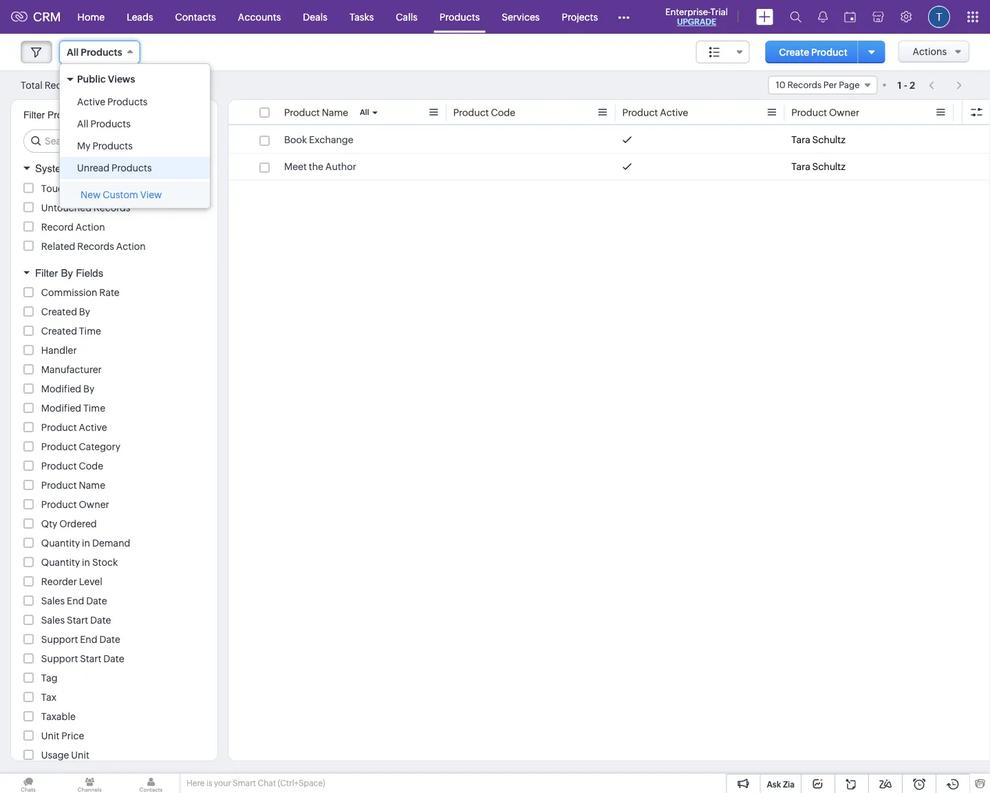 Task type: describe. For each thing, give the bounding box(es) containing it.
related
[[41, 241, 75, 252]]

date for support start date
[[103, 653, 124, 664]]

products inside active products option
[[107, 96, 148, 107]]

active products option
[[60, 91, 210, 113]]

ask
[[767, 780, 782, 789]]

upgrade
[[677, 17, 717, 27]]

support for support end date
[[41, 634, 78, 645]]

10 records per page
[[776, 80, 860, 90]]

sales start date
[[41, 615, 111, 626]]

here is your smart chat (ctrl+space)
[[187, 779, 325, 788]]

book exchange
[[284, 134, 354, 145]]

services
[[502, 11, 540, 22]]

in for stock
[[82, 557, 90, 568]]

10
[[776, 80, 786, 90]]

1 vertical spatial all
[[360, 108, 369, 117]]

profile element
[[920, 0, 959, 33]]

qty
[[41, 518, 57, 529]]

create product
[[780, 46, 848, 57]]

signals element
[[810, 0, 836, 34]]

active products
[[77, 96, 148, 107]]

manufacturer
[[41, 364, 102, 375]]

chats image
[[0, 774, 57, 793]]

fields
[[76, 267, 103, 279]]

home
[[78, 11, 105, 22]]

sales for sales end date
[[41, 595, 65, 606]]

by for filter
[[61, 267, 73, 279]]

quantity in stock
[[41, 557, 118, 568]]

ask zia
[[767, 780, 795, 789]]

1 vertical spatial product owner
[[41, 499, 109, 510]]

row group containing book exchange
[[229, 127, 991, 180]]

0 horizontal spatial owner
[[79, 499, 109, 510]]

actions
[[913, 46, 947, 57]]

1 horizontal spatial name
[[322, 107, 348, 118]]

0 vertical spatial product active
[[623, 107, 689, 118]]

touched
[[41, 183, 81, 194]]

usage unit
[[41, 750, 89, 761]]

date for support end date
[[99, 634, 120, 645]]

created by
[[41, 306, 90, 317]]

chat
[[258, 779, 276, 788]]

filter for filter by fields
[[35, 267, 58, 279]]

filters
[[111, 162, 139, 175]]

modified time
[[41, 403, 105, 414]]

unread
[[77, 162, 110, 173]]

view
[[140, 189, 162, 200]]

active inside option
[[77, 96, 105, 107]]

products inside my products option
[[93, 140, 133, 151]]

projects
[[562, 11, 598, 22]]

system defined filters button
[[11, 156, 218, 181]]

records for touched
[[83, 183, 120, 194]]

products inside unread products option
[[112, 162, 152, 173]]

zia
[[783, 780, 795, 789]]

projects link
[[551, 0, 609, 33]]

0 vertical spatial product owner
[[792, 107, 860, 118]]

public views button
[[60, 67, 210, 91]]

schultz for book exchange
[[813, 134, 846, 145]]

1 vertical spatial product active
[[41, 422, 107, 433]]

record
[[41, 221, 74, 232]]

public views region
[[60, 91, 210, 179]]

0 horizontal spatial unit
[[41, 730, 60, 741]]

taxable
[[41, 711, 76, 722]]

leads
[[127, 11, 153, 22]]

per
[[824, 80, 838, 90]]

quantity for quantity in stock
[[41, 557, 80, 568]]

book exchange link
[[284, 133, 354, 147]]

my products option
[[60, 135, 210, 157]]

by for created
[[79, 306, 90, 317]]

sales for sales start date
[[41, 615, 65, 626]]

untouched
[[41, 202, 92, 213]]

accounts link
[[227, 0, 292, 33]]

products left by
[[48, 109, 86, 120]]

price
[[61, 730, 84, 741]]

created for created by
[[41, 306, 77, 317]]

all inside option
[[77, 118, 88, 129]]

create product button
[[766, 41, 862, 63]]

crm
[[33, 10, 61, 24]]

1 - 2
[[898, 80, 916, 91]]

modified for modified time
[[41, 403, 81, 414]]

all products option
[[60, 113, 210, 135]]

filter by fields
[[35, 267, 103, 279]]

all products inside 'field'
[[67, 47, 122, 58]]

demand
[[92, 538, 130, 549]]

reorder level
[[41, 576, 102, 587]]

search element
[[782, 0, 810, 34]]

leads link
[[116, 0, 164, 33]]

create menu image
[[757, 9, 774, 25]]

unread products option
[[60, 157, 210, 179]]

quantity for quantity in demand
[[41, 538, 80, 549]]

tasks link
[[339, 0, 385, 33]]

qty ordered
[[41, 518, 97, 529]]

trial
[[711, 7, 728, 17]]

touched records
[[41, 183, 120, 194]]

unit price
[[41, 730, 84, 741]]

page
[[839, 80, 860, 90]]

is
[[206, 779, 212, 788]]

your
[[214, 779, 231, 788]]

0 horizontal spatial product code
[[41, 461, 103, 472]]

0 vertical spatial product code
[[453, 107, 516, 118]]

records for untouched
[[94, 202, 130, 213]]

commission rate
[[41, 287, 120, 298]]

end for sales
[[67, 595, 84, 606]]

filter for filter products by
[[23, 109, 45, 120]]

new custom view
[[81, 189, 162, 200]]

2 for total records 2
[[83, 80, 89, 91]]

create menu element
[[748, 0, 782, 33]]

all products inside option
[[77, 118, 131, 129]]

channels image
[[61, 774, 118, 793]]

home link
[[66, 0, 116, 33]]

level
[[79, 576, 102, 587]]

records for total
[[45, 80, 81, 91]]

2 for 1 - 2
[[910, 80, 916, 91]]

my products
[[77, 140, 133, 151]]

book
[[284, 134, 307, 145]]

accounts
[[238, 11, 281, 22]]

meet the author
[[284, 161, 357, 172]]

my
[[77, 140, 91, 151]]

author
[[326, 161, 357, 172]]



Task type: vqa. For each thing, say whether or not it's contained in the screenshot.
lead for Lead Source
no



Task type: locate. For each thing, give the bounding box(es) containing it.
1 vertical spatial product name
[[41, 480, 105, 491]]

filter inside dropdown button
[[35, 267, 58, 279]]

deals
[[303, 11, 328, 22]]

1 horizontal spatial product owner
[[792, 107, 860, 118]]

product name
[[284, 107, 348, 118], [41, 480, 105, 491]]

1 horizontal spatial product name
[[284, 107, 348, 118]]

products up the all products option
[[107, 96, 148, 107]]

1
[[898, 80, 902, 91]]

products up public views
[[81, 47, 122, 58]]

1 vertical spatial end
[[80, 634, 98, 645]]

0 vertical spatial name
[[322, 107, 348, 118]]

sales end date
[[41, 595, 107, 606]]

0 vertical spatial end
[[67, 595, 84, 606]]

tara for meet the author
[[792, 161, 811, 172]]

unit up usage
[[41, 730, 60, 741]]

usage
[[41, 750, 69, 761]]

deals link
[[292, 0, 339, 33]]

commission
[[41, 287, 97, 298]]

Search text field
[[24, 130, 207, 152]]

0 horizontal spatial product active
[[41, 422, 107, 433]]

created time
[[41, 326, 101, 337]]

unit down 'price'
[[71, 750, 89, 761]]

product owner down 10 records per page field
[[792, 107, 860, 118]]

calendar image
[[845, 11, 856, 22]]

date down support end date
[[103, 653, 124, 664]]

0 vertical spatial quantity
[[41, 538, 80, 549]]

calls
[[396, 11, 418, 22]]

1 vertical spatial all products
[[77, 118, 131, 129]]

tag
[[41, 673, 58, 684]]

1 horizontal spatial code
[[491, 107, 516, 118]]

1 vertical spatial in
[[82, 557, 90, 568]]

records
[[45, 80, 81, 91], [788, 80, 822, 90], [83, 183, 120, 194], [94, 202, 130, 213], [77, 241, 114, 252]]

support for support start date
[[41, 653, 78, 664]]

untouched records
[[41, 202, 130, 213]]

time down created by
[[79, 326, 101, 337]]

tasks
[[350, 11, 374, 22]]

end up sales start date
[[67, 595, 84, 606]]

0 vertical spatial by
[[61, 267, 73, 279]]

owner
[[829, 107, 860, 118], [79, 499, 109, 510]]

filter
[[23, 109, 45, 120], [35, 267, 58, 279]]

ordered
[[59, 518, 97, 529]]

by up the 'commission'
[[61, 267, 73, 279]]

records for related
[[77, 241, 114, 252]]

by up "modified time"
[[83, 383, 95, 394]]

support up tag
[[41, 653, 78, 664]]

in for demand
[[82, 538, 90, 549]]

0 vertical spatial tara schultz
[[792, 134, 846, 145]]

2 tara from the top
[[792, 161, 811, 172]]

0 horizontal spatial 2
[[83, 80, 89, 91]]

modified down manufacturer
[[41, 383, 81, 394]]

1 vertical spatial code
[[79, 461, 103, 472]]

unread products
[[77, 162, 152, 173]]

1 vertical spatial owner
[[79, 499, 109, 510]]

quantity up reorder
[[41, 557, 80, 568]]

1 vertical spatial quantity
[[41, 557, 80, 568]]

date for sales end date
[[86, 595, 107, 606]]

owner down page
[[829, 107, 860, 118]]

date up support start date
[[99, 634, 120, 645]]

0 vertical spatial support
[[41, 634, 78, 645]]

records down custom
[[94, 202, 130, 213]]

1 vertical spatial tara
[[792, 161, 811, 172]]

quantity in demand
[[41, 538, 130, 549]]

1 tara schultz from the top
[[792, 134, 846, 145]]

0 vertical spatial unit
[[41, 730, 60, 741]]

0 vertical spatial in
[[82, 538, 90, 549]]

support down sales start date
[[41, 634, 78, 645]]

records right 10
[[788, 80, 822, 90]]

0 horizontal spatial product name
[[41, 480, 105, 491]]

products inside all products 'field'
[[81, 47, 122, 58]]

contacts image
[[123, 774, 179, 793]]

all products up search text box
[[77, 118, 131, 129]]

in
[[82, 538, 90, 549], [82, 557, 90, 568]]

support start date
[[41, 653, 124, 664]]

end up support start date
[[80, 634, 98, 645]]

in left stock
[[82, 557, 90, 568]]

by for modified
[[83, 383, 95, 394]]

products up unread products
[[93, 140, 133, 151]]

handler
[[41, 345, 77, 356]]

product category
[[41, 441, 121, 452]]

0 vertical spatial time
[[79, 326, 101, 337]]

0 vertical spatial code
[[491, 107, 516, 118]]

0 horizontal spatial action
[[75, 221, 105, 232]]

1 sales from the top
[[41, 595, 65, 606]]

enterprise-trial upgrade
[[666, 7, 728, 27]]

search image
[[790, 11, 802, 23]]

product owner up ordered
[[41, 499, 109, 510]]

contacts
[[175, 11, 216, 22]]

all inside 'field'
[[67, 47, 79, 58]]

smart
[[233, 779, 256, 788]]

Other Modules field
[[609, 6, 639, 28]]

1 horizontal spatial product code
[[453, 107, 516, 118]]

by down commission rate
[[79, 306, 90, 317]]

0 vertical spatial all
[[67, 47, 79, 58]]

meet the author link
[[284, 160, 357, 173]]

related records action
[[41, 241, 146, 252]]

2 quantity from the top
[[41, 557, 80, 568]]

2 created from the top
[[41, 326, 77, 337]]

action up related records action
[[75, 221, 105, 232]]

signals image
[[819, 11, 828, 23]]

products
[[440, 11, 480, 22], [81, 47, 122, 58], [107, 96, 148, 107], [48, 109, 86, 120], [90, 118, 131, 129], [93, 140, 133, 151], [112, 162, 152, 173]]

1 vertical spatial product code
[[41, 461, 103, 472]]

custom
[[103, 189, 138, 200]]

date down level
[[86, 595, 107, 606]]

start up support end date
[[67, 615, 88, 626]]

products down my products option
[[112, 162, 152, 173]]

1 vertical spatial support
[[41, 653, 78, 664]]

start for sales
[[67, 615, 88, 626]]

0 vertical spatial created
[[41, 306, 77, 317]]

products inside the all products option
[[90, 118, 131, 129]]

product name up the qty ordered on the left of page
[[41, 480, 105, 491]]

2
[[910, 80, 916, 91], [83, 80, 89, 91]]

1 horizontal spatial 2
[[910, 80, 916, 91]]

0 vertical spatial sales
[[41, 595, 65, 606]]

2 vertical spatial all
[[77, 118, 88, 129]]

1 horizontal spatial action
[[116, 241, 146, 252]]

2 vertical spatial by
[[83, 383, 95, 394]]

2 tara schultz from the top
[[792, 161, 846, 172]]

owner up ordered
[[79, 499, 109, 510]]

by inside dropdown button
[[61, 267, 73, 279]]

0 vertical spatial all products
[[67, 47, 122, 58]]

None field
[[696, 41, 750, 63]]

All Products field
[[59, 41, 140, 64]]

filter down total
[[23, 109, 45, 120]]

2 modified from the top
[[41, 403, 81, 414]]

calls link
[[385, 0, 429, 33]]

records up the filter products by
[[45, 80, 81, 91]]

sales down 'sales end date'
[[41, 615, 65, 626]]

1 vertical spatial by
[[79, 306, 90, 317]]

-
[[904, 80, 908, 91]]

records inside 10 records per page field
[[788, 80, 822, 90]]

created down the 'commission'
[[41, 306, 77, 317]]

records up fields
[[77, 241, 114, 252]]

filter by fields button
[[11, 261, 218, 285]]

1 vertical spatial sales
[[41, 615, 65, 626]]

date up support end date
[[90, 615, 111, 626]]

the
[[309, 161, 324, 172]]

created for created time
[[41, 326, 77, 337]]

10 Records Per Page field
[[769, 76, 878, 94]]

0 vertical spatial owner
[[829, 107, 860, 118]]

1 horizontal spatial owner
[[829, 107, 860, 118]]

records for 10
[[788, 80, 822, 90]]

date for sales start date
[[90, 615, 111, 626]]

0 vertical spatial start
[[67, 615, 88, 626]]

0 vertical spatial modified
[[41, 383, 81, 394]]

time down modified by
[[83, 403, 105, 414]]

2 support from the top
[[41, 653, 78, 664]]

end for support
[[80, 634, 98, 645]]

0 vertical spatial schultz
[[813, 134, 846, 145]]

sales down reorder
[[41, 595, 65, 606]]

schultz for meet the author
[[813, 161, 846, 172]]

quantity down the qty ordered on the left of page
[[41, 538, 80, 549]]

2 schultz from the top
[[813, 161, 846, 172]]

2 up by
[[83, 80, 89, 91]]

2 sales from the top
[[41, 615, 65, 626]]

category
[[79, 441, 121, 452]]

size image
[[709, 46, 720, 59]]

0 vertical spatial tara
[[792, 134, 811, 145]]

(ctrl+space)
[[278, 779, 325, 788]]

name
[[322, 107, 348, 118], [79, 480, 105, 491]]

enterprise-
[[666, 7, 711, 17]]

1 support from the top
[[41, 634, 78, 645]]

row group
[[229, 127, 991, 180]]

0 vertical spatial filter
[[23, 109, 45, 120]]

all products up public
[[67, 47, 122, 58]]

1 vertical spatial unit
[[71, 750, 89, 761]]

1 schultz from the top
[[813, 134, 846, 145]]

reorder
[[41, 576, 77, 587]]

system
[[35, 162, 70, 175]]

new custom view link
[[60, 183, 210, 208]]

crm link
[[11, 10, 61, 24]]

code
[[491, 107, 516, 118], [79, 461, 103, 472]]

tax
[[41, 692, 57, 703]]

total records 2
[[21, 80, 89, 91]]

exchange
[[309, 134, 354, 145]]

1 in from the top
[[82, 538, 90, 549]]

name down 'category'
[[79, 480, 105, 491]]

products right calls
[[440, 11, 480, 22]]

filter down related
[[35, 267, 58, 279]]

modified down modified by
[[41, 403, 81, 414]]

tara
[[792, 134, 811, 145], [792, 161, 811, 172]]

1 created from the top
[[41, 306, 77, 317]]

product inside button
[[812, 46, 848, 57]]

support
[[41, 634, 78, 645], [41, 653, 78, 664]]

1 vertical spatial name
[[79, 480, 105, 491]]

date
[[86, 595, 107, 606], [90, 615, 111, 626], [99, 634, 120, 645], [103, 653, 124, 664]]

2 in from the top
[[82, 557, 90, 568]]

1 quantity from the top
[[41, 538, 80, 549]]

time for created time
[[79, 326, 101, 337]]

sales
[[41, 595, 65, 606], [41, 615, 65, 626]]

views
[[108, 74, 135, 85]]

all
[[67, 47, 79, 58], [360, 108, 369, 117], [77, 118, 88, 129]]

0 horizontal spatial product owner
[[41, 499, 109, 510]]

1 modified from the top
[[41, 383, 81, 394]]

0 vertical spatial product name
[[284, 107, 348, 118]]

1 vertical spatial created
[[41, 326, 77, 337]]

filter products by
[[23, 109, 98, 120]]

1 vertical spatial start
[[80, 653, 102, 664]]

1 vertical spatial time
[[83, 403, 105, 414]]

0 horizontal spatial code
[[79, 461, 103, 472]]

modified for modified by
[[41, 383, 81, 394]]

tara schultz for meet the author
[[792, 161, 846, 172]]

products up search text box
[[90, 118, 131, 129]]

1 horizontal spatial product active
[[623, 107, 689, 118]]

rate
[[99, 287, 120, 298]]

system defined filters
[[35, 162, 139, 175]]

created up "handler"
[[41, 326, 77, 337]]

public views
[[77, 74, 135, 85]]

navigation
[[923, 75, 970, 95]]

total
[[21, 80, 43, 91]]

stock
[[92, 557, 118, 568]]

0 vertical spatial action
[[75, 221, 105, 232]]

in up quantity in stock
[[82, 538, 90, 549]]

start down support end date
[[80, 653, 102, 664]]

action
[[75, 221, 105, 232], [116, 241, 146, 252]]

new
[[81, 189, 101, 200]]

2 right -
[[910, 80, 916, 91]]

products inside the products link
[[440, 11, 480, 22]]

1 vertical spatial schultz
[[813, 161, 846, 172]]

1 tara from the top
[[792, 134, 811, 145]]

modified
[[41, 383, 81, 394], [41, 403, 81, 414]]

services link
[[491, 0, 551, 33]]

public
[[77, 74, 106, 85]]

tara for book exchange
[[792, 134, 811, 145]]

start
[[67, 615, 88, 626], [80, 653, 102, 664]]

start for support
[[80, 653, 102, 664]]

2 inside the total records 2
[[83, 80, 89, 91]]

product name up book exchange
[[284, 107, 348, 118]]

time for modified time
[[83, 403, 105, 414]]

0 horizontal spatial name
[[79, 480, 105, 491]]

products link
[[429, 0, 491, 33]]

name up exchange
[[322, 107, 348, 118]]

1 vertical spatial action
[[116, 241, 146, 252]]

1 vertical spatial filter
[[35, 267, 58, 279]]

tara schultz for book exchange
[[792, 134, 846, 145]]

action up filter by fields dropdown button
[[116, 241, 146, 252]]

contacts link
[[164, 0, 227, 33]]

product
[[812, 46, 848, 57], [284, 107, 320, 118], [453, 107, 489, 118], [623, 107, 658, 118], [792, 107, 828, 118], [41, 422, 77, 433], [41, 441, 77, 452], [41, 461, 77, 472], [41, 480, 77, 491], [41, 499, 77, 510]]

profile image
[[929, 6, 951, 28]]

records down "unread"
[[83, 183, 120, 194]]

1 horizontal spatial unit
[[71, 750, 89, 761]]

1 vertical spatial tara schultz
[[792, 161, 846, 172]]

create
[[780, 46, 810, 57]]

record action
[[41, 221, 105, 232]]

1 vertical spatial modified
[[41, 403, 81, 414]]



